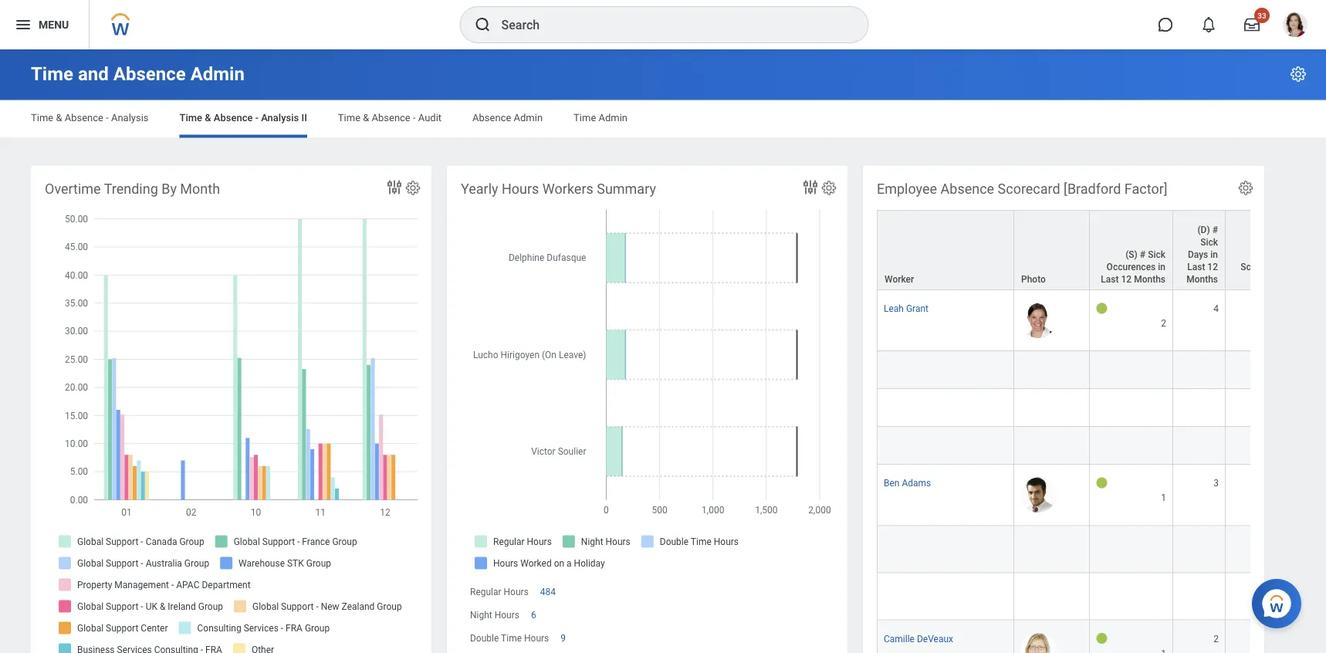 Task type: describe. For each thing, give the bounding box(es) containing it.
hours for yearly
[[502, 181, 539, 197]]

month
[[180, 181, 220, 197]]

inbox large image
[[1244, 17, 1260, 32]]

x
[[1281, 261, 1286, 272]]

# for (s)
[[1140, 249, 1146, 260]]

admin for absence admin
[[514, 112, 543, 124]]

search image
[[474, 15, 492, 34]]

analysis for time & absence - analysis ii
[[261, 112, 299, 124]]

time and absence admin main content
[[0, 49, 1326, 653]]

ben
[[884, 478, 900, 488]]

menu button
[[0, 0, 89, 49]]

camille deveaux
[[884, 633, 953, 644]]

overtime trending by month element
[[31, 166, 432, 653]]

- for time & absence - analysis
[[106, 112, 109, 124]]

employee's photo (camille deveaux) image
[[1021, 632, 1056, 653]]

1 horizontal spatial 2
[[1214, 633, 1219, 644]]

0 horizontal spatial 2
[[1161, 318, 1166, 329]]

overtime
[[45, 181, 101, 197]]

justify image
[[14, 15, 32, 34]]

in for days
[[1211, 249, 1218, 260]]

menu banner
[[0, 0, 1326, 49]]

configure overtime trending by month image
[[405, 179, 422, 196]]

(s) # sick occurences in last 12 months
[[1101, 249, 1166, 285]]

photo button
[[1014, 210, 1089, 289]]

absence inside employee absence scorecard [bradford factor] element
[[941, 181, 994, 197]]

4 row from the top
[[877, 389, 1326, 427]]

time & absence - audit
[[338, 112, 442, 124]]

484
[[540, 586, 556, 597]]

bradford score  (s² x d)
[[1241, 249, 1286, 285]]

2 horizontal spatial 2
[[1282, 633, 1287, 644]]

last for days
[[1187, 261, 1205, 272]]

& for time & absence - analysis ii
[[205, 112, 211, 124]]

night hours
[[470, 610, 520, 621]]

time for time admin
[[574, 112, 596, 124]]

analysis for time & absence - analysis
[[111, 112, 149, 124]]

absence admin
[[473, 112, 543, 124]]

summary
[[597, 181, 656, 197]]

(s) # sick occurences in last 12 months column header
[[1090, 210, 1173, 291]]

9 button
[[561, 632, 568, 645]]

time for time & absence - analysis ii
[[180, 112, 202, 124]]

12 for occurences
[[1121, 274, 1132, 285]]

time & absence - analysis
[[31, 112, 149, 124]]

(s)
[[1126, 249, 1138, 260]]

hours for night
[[495, 610, 520, 621]]

overtime trending by month
[[45, 181, 220, 197]]

time for time & absence - analysis
[[31, 112, 53, 124]]

months for days
[[1187, 274, 1218, 285]]

yearly hours workers summary
[[461, 181, 656, 197]]

- for time & absence - analysis ii
[[255, 112, 259, 124]]

7 row from the top
[[877, 526, 1326, 573]]

row containing (d) # sick days in last 12 months
[[877, 210, 1326, 291]]

Search Workday  search field
[[501, 8, 836, 42]]

12 for days
[[1208, 261, 1218, 272]]

4
[[1214, 303, 1219, 314]]

8 row from the top
[[877, 573, 1326, 620]]

row containing ben adams
[[877, 465, 1326, 526]]

by
[[161, 181, 177, 197]]

absence for time and absence admin
[[113, 63, 186, 85]]

occurences
[[1107, 261, 1156, 272]]

photo column header
[[1014, 210, 1090, 291]]

adams
[[902, 478, 931, 488]]

time for time & absence - audit
[[338, 112, 361, 124]]

ben adams link
[[884, 475, 931, 488]]

scorecard
[[998, 181, 1060, 197]]

time inside yearly hours workers summary element
[[501, 633, 522, 644]]

profile logan mcneil image
[[1283, 12, 1308, 40]]

night
[[470, 610, 492, 621]]

audit
[[418, 112, 442, 124]]

(s) # sick occurences in last 12 months button
[[1090, 210, 1173, 289]]

menu
[[39, 18, 69, 31]]

& for time & absence - audit
[[363, 112, 369, 124]]

trending
[[104, 181, 158, 197]]

double
[[470, 633, 499, 644]]

(d) # sick days in last 12 months
[[1187, 224, 1218, 285]]

and
[[78, 63, 109, 85]]

in for occurences
[[1158, 261, 1166, 272]]



Task type: vqa. For each thing, say whether or not it's contained in the screenshot.
bottom inbox image
no



Task type: locate. For each thing, give the bounding box(es) containing it.
months inside popup button
[[1187, 274, 1218, 285]]

sick down (d)
[[1201, 237, 1218, 248]]

(d)
[[1198, 224, 1210, 235]]

1 horizontal spatial -
[[255, 112, 259, 124]]

configure this page image
[[1289, 65, 1308, 83]]

leah grant
[[884, 303, 929, 314]]

ben adams
[[884, 478, 931, 488]]

camille deveaux link
[[884, 630, 953, 644]]

absence left ii
[[214, 112, 253, 124]]

33 button
[[1235, 8, 1270, 42]]

# right (d)
[[1213, 224, 1218, 235]]

time and absence admin
[[31, 63, 245, 85]]

score
[[1241, 261, 1265, 272]]

admin up summary
[[599, 112, 628, 124]]

last inside (d) # sick days in last 12 months
[[1187, 261, 1205, 272]]

configure employee absence scorecard [bradford factor] image
[[1238, 179, 1254, 196]]

tab list inside "time and absence admin" main content
[[15, 101, 1311, 138]]

regular hours
[[470, 586, 529, 597]]

# for (d)
[[1213, 224, 1218, 235]]

analysis left ii
[[261, 112, 299, 124]]

months down days
[[1187, 274, 1218, 285]]

sick inside (d) # sick days in last 12 months
[[1201, 237, 1218, 248]]

0 vertical spatial in
[[1211, 249, 1218, 260]]

5 row from the top
[[877, 427, 1326, 465]]

0 vertical spatial sick
[[1201, 237, 1218, 248]]

camille
[[884, 633, 915, 644]]

1 horizontal spatial configure and view chart data image
[[801, 178, 820, 196]]

1 configure and view chart data image from the left
[[385, 178, 404, 196]]

configure and view chart data image inside "overtime trending by month" element
[[385, 178, 404, 196]]

configure and view chart data image for month
[[385, 178, 404, 196]]

employee's photo (leah grant) image
[[1021, 302, 1056, 338]]

0 horizontal spatial in
[[1158, 261, 1166, 272]]

in right occurences
[[1158, 261, 1166, 272]]

& up month
[[205, 112, 211, 124]]

- for time & absence - audit
[[413, 112, 416, 124]]

worker button
[[878, 210, 1014, 289]]

0 horizontal spatial admin
[[190, 63, 245, 85]]

absence for time & absence - analysis ii
[[214, 112, 253, 124]]

484 button
[[540, 586, 558, 598]]

- left ii
[[255, 112, 259, 124]]

analysis
[[111, 112, 149, 124], [261, 112, 299, 124]]

workers
[[543, 181, 593, 197]]

sick
[[1201, 237, 1218, 248], [1148, 249, 1166, 260]]

2 - from the left
[[255, 112, 259, 124]]

employee absence scorecard [bradford factor] element
[[863, 166, 1326, 653]]

3
[[1214, 478, 1219, 488]]

2 months from the left
[[1187, 274, 1218, 285]]

# inside (s) # sick occurences in last 12 months
[[1140, 249, 1146, 260]]

# right (s) at the right
[[1140, 249, 1146, 260]]

configure and view chart data image left configure yearly hours workers summary image
[[801, 178, 820, 196]]

configure and view chart data image for summary
[[801, 178, 820, 196]]

12 inside (s) # sick occurences in last 12 months
[[1121, 274, 1132, 285]]

12 down days
[[1208, 261, 1218, 272]]

&
[[56, 112, 62, 124], [205, 112, 211, 124], [363, 112, 369, 124]]

leah
[[884, 303, 904, 314]]

2 row from the top
[[877, 290, 1326, 351]]

0 vertical spatial #
[[1213, 224, 1218, 235]]

1 & from the left
[[56, 112, 62, 124]]

1 vertical spatial sick
[[1148, 249, 1166, 260]]

time
[[31, 63, 73, 85], [31, 112, 53, 124], [180, 112, 202, 124], [338, 112, 361, 124], [574, 112, 596, 124], [501, 633, 522, 644]]

(d) # sick days in last 12 months button
[[1173, 210, 1225, 289]]

worker column header
[[877, 210, 1014, 291]]

absence right employee
[[941, 181, 994, 197]]

yearly
[[461, 181, 498, 197]]

row containing leah grant
[[877, 290, 1326, 351]]

# inside (d) # sick days in last 12 months
[[1213, 224, 1218, 235]]

0 horizontal spatial #
[[1140, 249, 1146, 260]]

in
[[1211, 249, 1218, 260], [1158, 261, 1166, 272]]

6
[[531, 610, 536, 621]]

notifications large image
[[1201, 17, 1217, 32]]

cell
[[877, 351, 1014, 389], [1014, 351, 1090, 389], [1090, 351, 1173, 389], [1173, 351, 1226, 389], [1226, 351, 1294, 389], [877, 389, 1014, 427], [1014, 389, 1090, 427], [1090, 389, 1173, 427], [1173, 389, 1226, 427], [1226, 389, 1294, 427], [877, 427, 1014, 465], [1014, 427, 1090, 465], [1090, 427, 1173, 465], [1173, 427, 1226, 465], [1226, 427, 1294, 465], [877, 526, 1014, 573], [1014, 526, 1090, 573], [1090, 526, 1173, 573], [1173, 526, 1226, 573], [1226, 526, 1294, 573], [877, 573, 1014, 620], [1014, 573, 1090, 620], [1090, 573, 1173, 620], [1173, 573, 1226, 620], [1226, 573, 1294, 620]]

hours up double time hours on the bottom of page
[[495, 610, 520, 621]]

& for time & absence - analysis
[[56, 112, 62, 124]]

row containing camille deveaux
[[877, 620, 1326, 653]]

2 configure and view chart data image from the left
[[801, 178, 820, 196]]

2 horizontal spatial &
[[363, 112, 369, 124]]

2 horizontal spatial -
[[413, 112, 416, 124]]

1 vertical spatial 12
[[1121, 274, 1132, 285]]

absence right and
[[113, 63, 186, 85]]

#
[[1213, 224, 1218, 235], [1140, 249, 1146, 260]]

2 analysis from the left
[[261, 112, 299, 124]]

worker
[[885, 274, 914, 285]]

sick for days
[[1201, 237, 1218, 248]]

1 - from the left
[[106, 112, 109, 124]]

1 horizontal spatial in
[[1211, 249, 1218, 260]]

1 horizontal spatial #
[[1213, 224, 1218, 235]]

1 vertical spatial last
[[1101, 274, 1119, 285]]

admin
[[190, 63, 245, 85], [514, 112, 543, 124], [599, 112, 628, 124]]

[bradford
[[1064, 181, 1121, 197]]

12 inside (d) # sick days in last 12 months
[[1208, 261, 1218, 272]]

absence for time & absence - audit
[[372, 112, 411, 124]]

1
[[1161, 492, 1166, 503]]

employee
[[877, 181, 937, 197]]

0 horizontal spatial configure and view chart data image
[[385, 178, 404, 196]]

2 & from the left
[[205, 112, 211, 124]]

d)
[[1277, 274, 1286, 285]]

(d) # sick days in last 12 months column header
[[1173, 210, 1226, 291]]

yearly hours workers summary element
[[447, 166, 848, 653]]

0 horizontal spatial -
[[106, 112, 109, 124]]

1 horizontal spatial 12
[[1208, 261, 1218, 272]]

6 button
[[531, 609, 539, 621]]

admin for time admin
[[599, 112, 628, 124]]

employee's photo (ben adams) image
[[1021, 477, 1056, 512]]

last down days
[[1187, 261, 1205, 272]]

2 horizontal spatial admin
[[599, 112, 628, 124]]

2
[[1161, 318, 1166, 329], [1214, 633, 1219, 644], [1282, 633, 1287, 644]]

photo
[[1021, 274, 1046, 285]]

0 vertical spatial last
[[1187, 261, 1205, 272]]

grant
[[906, 303, 929, 314]]

1 horizontal spatial months
[[1187, 274, 1218, 285]]

0 horizontal spatial &
[[56, 112, 62, 124]]

12 down occurences
[[1121, 274, 1132, 285]]

3 & from the left
[[363, 112, 369, 124]]

& up the overtime
[[56, 112, 62, 124]]

hours right regular
[[504, 586, 529, 597]]

0 horizontal spatial months
[[1134, 274, 1166, 285]]

configure and view chart data image
[[385, 178, 404, 196], [801, 178, 820, 196]]

leah grant link
[[884, 300, 929, 314]]

factor]
[[1125, 181, 1168, 197]]

1 horizontal spatial admin
[[514, 112, 543, 124]]

months for occurences
[[1134, 274, 1166, 285]]

hours right 'yearly'
[[502, 181, 539, 197]]

sick inside (s) # sick occurences in last 12 months
[[1148, 249, 1166, 260]]

last inside (s) # sick occurences in last 12 months
[[1101, 274, 1119, 285]]

row
[[877, 210, 1326, 291], [877, 290, 1326, 351], [877, 351, 1326, 389], [877, 389, 1326, 427], [877, 427, 1326, 465], [877, 465, 1326, 526], [877, 526, 1326, 573], [877, 573, 1326, 620], [877, 620, 1326, 653]]

absence
[[113, 63, 186, 85], [65, 112, 103, 124], [214, 112, 253, 124], [372, 112, 411, 124], [473, 112, 511, 124], [941, 181, 994, 197]]

admin up time & absence - analysis ii
[[190, 63, 245, 85]]

admin left the time admin
[[514, 112, 543, 124]]

0 horizontal spatial analysis
[[111, 112, 149, 124]]

1 months from the left
[[1134, 274, 1166, 285]]

months inside (s) # sick occurences in last 12 months
[[1134, 274, 1166, 285]]

33
[[1258, 11, 1267, 20]]

time for time and absence admin
[[31, 63, 73, 85]]

1 vertical spatial in
[[1158, 261, 1166, 272]]

9
[[561, 633, 566, 644]]

days
[[1188, 249, 1208, 260]]

(s²
[[1267, 261, 1279, 272]]

time admin
[[574, 112, 628, 124]]

months
[[1134, 274, 1166, 285], [1187, 274, 1218, 285]]

tab list containing time & absence - analysis
[[15, 101, 1311, 138]]

employee absence scorecard [bradford factor]
[[877, 181, 1168, 197]]

& right ii
[[363, 112, 369, 124]]

1 horizontal spatial analysis
[[261, 112, 299, 124]]

3 row from the top
[[877, 351, 1326, 389]]

absence left audit
[[372, 112, 411, 124]]

absence for time & absence - analysis
[[65, 112, 103, 124]]

- down and
[[106, 112, 109, 124]]

1 horizontal spatial sick
[[1201, 237, 1218, 248]]

time & absence - analysis ii
[[180, 112, 307, 124]]

configure yearly hours workers summary image
[[821, 179, 838, 196]]

hours
[[502, 181, 539, 197], [504, 586, 529, 597], [495, 610, 520, 621], [524, 633, 549, 644]]

1 vertical spatial #
[[1140, 249, 1146, 260]]

months down occurences
[[1134, 274, 1166, 285]]

in inside (s) # sick occurences in last 12 months
[[1158, 261, 1166, 272]]

bradford score  (s² x d) button
[[1226, 210, 1293, 289]]

absence right audit
[[473, 112, 511, 124]]

tab list
[[15, 101, 1311, 138]]

configure and view chart data image left configure overtime trending by month image
[[385, 178, 404, 196]]

in right days
[[1211, 249, 1218, 260]]

hours for regular
[[504, 586, 529, 597]]

last for occurences
[[1101, 274, 1119, 285]]

1 horizontal spatial &
[[205, 112, 211, 124]]

0 horizontal spatial 12
[[1121, 274, 1132, 285]]

double time hours
[[470, 633, 549, 644]]

regular
[[470, 586, 501, 597]]

deveaux
[[917, 633, 953, 644]]

analysis down time and absence admin
[[111, 112, 149, 124]]

-
[[106, 112, 109, 124], [255, 112, 259, 124], [413, 112, 416, 124]]

last down occurences
[[1101, 274, 1119, 285]]

12
[[1208, 261, 1218, 272], [1121, 274, 1132, 285]]

absence down and
[[65, 112, 103, 124]]

1 analysis from the left
[[111, 112, 149, 124]]

- left audit
[[413, 112, 416, 124]]

configure and view chart data image inside yearly hours workers summary element
[[801, 178, 820, 196]]

in inside (d) # sick days in last 12 months
[[1211, 249, 1218, 260]]

9 row from the top
[[877, 620, 1326, 653]]

hours down '6' button
[[524, 633, 549, 644]]

6 row from the top
[[877, 465, 1326, 526]]

sick for occurences
[[1148, 249, 1166, 260]]

sick right (s) at the right
[[1148, 249, 1166, 260]]

ii
[[301, 112, 307, 124]]

3 - from the left
[[413, 112, 416, 124]]

0 horizontal spatial last
[[1101, 274, 1119, 285]]

0 horizontal spatial sick
[[1148, 249, 1166, 260]]

bradford
[[1250, 249, 1286, 260]]

1 horizontal spatial last
[[1187, 261, 1205, 272]]

0 vertical spatial 12
[[1208, 261, 1218, 272]]

last
[[1187, 261, 1205, 272], [1101, 274, 1119, 285]]

1 row from the top
[[877, 210, 1326, 291]]



